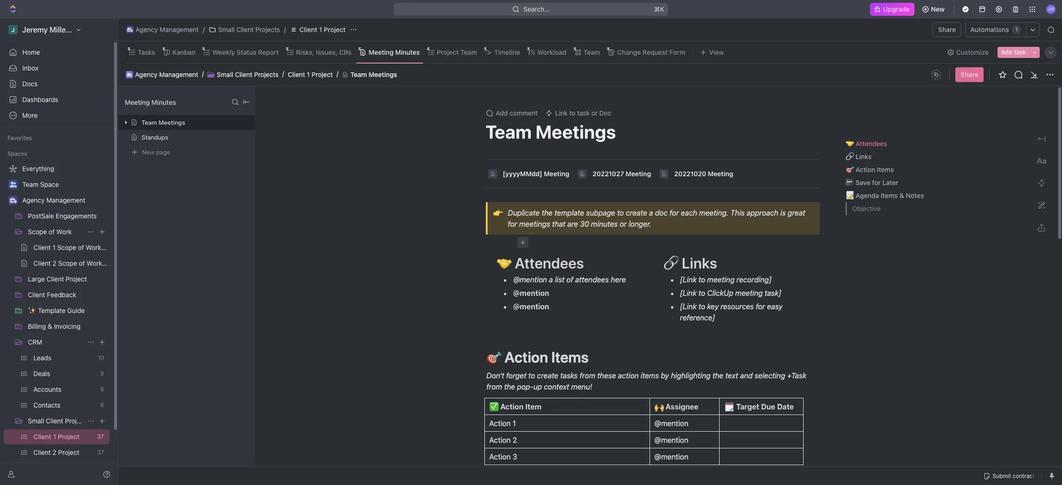 Task type: vqa. For each thing, say whether or not it's contained in the screenshot.
the bottommost Small
yes



Task type: describe. For each thing, give the bounding box(es) containing it.
by
[[661, 372, 669, 380]]

work for 2
[[87, 260, 102, 267]]

team down crs on the left of page
[[351, 70, 367, 78]]

for down 'duplicate'
[[508, 220, 518, 228]]

1 horizontal spatial attendees
[[856, 140, 888, 148]]

0 vertical spatial scope
[[28, 228, 47, 236]]

create inside "duplicate the template subpage to create a doc for each meeting. this approach is great for meetings that are 30 minutes or longer."
[[626, 209, 648, 217]]

37 for client 2 project
[[97, 449, 104, 456]]

management for business time icon within the sidebar navigation
[[46, 196, 86, 204]]

risks, issues, crs link
[[294, 46, 352, 59]]

1 up add task
[[1016, 26, 1019, 33]]

are
[[568, 220, 578, 228]]

meeting up standups
[[125, 98, 150, 106]]

weekly status report link
[[211, 46, 279, 59]]

deals link
[[33, 367, 97, 382]]

& inside tree
[[48, 323, 52, 331]]

20221020 meeting button
[[658, 168, 740, 181]]

home
[[22, 48, 40, 56]]

📝 agenda items & notes
[[846, 192, 925, 200]]

and
[[741, 372, 753, 380]]

docs link
[[4, 77, 110, 91]]

0 vertical spatial links
[[856, 153, 872, 161]]

0 horizontal spatial meeting minutes
[[125, 98, 176, 106]]

team down add comment
[[486, 121, 532, 143]]

20221027 meeting button
[[576, 168, 658, 181]]

to for [link to meeting recording]
[[699, 276, 706, 284]]

0 horizontal spatial 🤝
[[497, 254, 512, 272]]

@mention for @mention a list of attendees here
[[513, 289, 550, 298]]

37 for client 1 project
[[97, 434, 104, 441]]

0 vertical spatial 🤝
[[846, 140, 855, 148]]

client 1 project inside the sidebar navigation
[[33, 433, 80, 441]]

search...
[[524, 5, 550, 13]]

standups
[[142, 134, 168, 141]]

1 horizontal spatial 🔗 links
[[846, 153, 872, 161]]

add for add task
[[1002, 49, 1013, 55]]

for inside the [link to key resources for easy reference]
[[756, 303, 766, 311]]

customize button
[[945, 46, 992, 59]]

attendees
[[576, 276, 609, 284]]

accounts
[[33, 386, 61, 394]]

0 vertical spatial meeting
[[708, 276, 735, 284]]

of for client 2 scope of work docs
[[79, 260, 85, 267]]

0 vertical spatial management
[[160, 26, 199, 33]]

0 vertical spatial client 1 project
[[300, 26, 346, 33]]

0 vertical spatial business time image
[[127, 27, 133, 32]]

1 vertical spatial business time image
[[127, 73, 132, 77]]

small for small client projects link to the bottom
[[28, 417, 44, 425]]

0 vertical spatial projects
[[256, 26, 280, 33]]

share button
[[933, 22, 962, 37]]

inbox link
[[4, 61, 110, 76]]

a inside "duplicate the template subpage to create a doc for each meeting. this approach is great for meetings that are 30 minutes or longer."
[[650, 209, 653, 217]]

10
[[98, 355, 104, 362]]

upgrade link
[[871, 3, 915, 16]]

2 vertical spatial items
[[552, 349, 589, 366]]

template
[[555, 209, 585, 217]]

page
[[156, 148, 170, 156]]

more
[[22, 111, 38, 119]]

0 vertical spatial from
[[580, 372, 596, 380]]

scope for 2
[[58, 260, 77, 267]]

miller's
[[50, 26, 75, 34]]

action up forget
[[505, 349, 549, 366]]

✅ action item
[[490, 403, 542, 411]]

new for new page
[[142, 148, 155, 156]]

project for client 2 project 'link'
[[58, 449, 79, 457]]

2 for action 2
[[513, 436, 517, 445]]

jeremy miller's workspace, , element
[[8, 25, 18, 34]]

customize
[[957, 48, 989, 56]]

invoicing
[[54, 323, 81, 331]]

project team link
[[435, 46, 477, 59]]

don't
[[487, 372, 505, 380]]

crm
[[28, 338, 42, 346]]

postsale engagements link
[[28, 209, 108, 224]]

workspace
[[77, 26, 115, 34]]

2 horizontal spatial meetings
[[536, 121, 616, 143]]

1 / from the left
[[203, 26, 205, 33]]

forget
[[506, 372, 527, 380]]

agency management for business time icon within the sidebar navigation agency management link
[[22, 196, 86, 204]]

2 vertical spatial client 1 project link
[[33, 430, 93, 445]]

🙌 assignee
[[655, 403, 699, 411]]

dropdown menu image
[[929, 67, 944, 82]]

1 down 'risks,'
[[307, 70, 310, 78]]

1 vertical spatial client 1 project link
[[288, 70, 333, 79]]

add task button
[[998, 47, 1030, 58]]

of for client 1 scope of work docs
[[78, 244, 84, 252]]

0 vertical spatial small client projects link
[[207, 24, 282, 35]]

action 2
[[490, 436, 517, 445]]

postsale engagements
[[28, 212, 97, 220]]

[link for [link to meeting recording]
[[681, 276, 697, 284]]

1 vertical spatial minutes
[[152, 98, 176, 106]]

workload
[[538, 48, 567, 56]]

action 3
[[490, 453, 517, 462]]

1 vertical spatial 🔗 links
[[664, 254, 718, 272]]

engagements
[[56, 212, 97, 220]]

[yyyymmdd]
[[503, 170, 543, 178]]

projects for small client projects link to the bottom
[[65, 417, 90, 425]]

project for large client project 'link'
[[66, 275, 87, 283]]

more button
[[4, 108, 110, 123]]

team up standups
[[142, 119, 157, 126]]

1 vertical spatial 🎯
[[487, 349, 502, 366]]

contacts
[[33, 402, 61, 410]]

link to task or doc button
[[542, 107, 616, 120]]

of down postsale
[[49, 228, 55, 236]]

1 vertical spatial the
[[713, 372, 724, 380]]

kanban
[[172, 48, 196, 56]]

jm
[[1048, 6, 1055, 12]]

docs for client 2 scope of work docs
[[104, 260, 119, 267]]

status
[[237, 48, 257, 56]]

2 horizontal spatial team meetings
[[486, 121, 616, 143]]

billing & invoicing link
[[28, 319, 108, 334]]

client inside client feedback link
[[28, 291, 45, 299]]

new for new
[[932, 5, 945, 13]]

task]
[[765, 289, 782, 298]]

new page
[[142, 148, 170, 156]]

each
[[681, 209, 698, 217]]

action up the action 2
[[490, 420, 511, 428]]

0 vertical spatial 🤝 attendees
[[846, 140, 888, 148]]

feedback
[[47, 291, 76, 299]]

0 horizontal spatial team meetings
[[142, 119, 185, 126]]

0 vertical spatial docs
[[22, 80, 38, 88]]

add for add subpage
[[769, 184, 780, 191]]

1 inside 'link'
[[53, 244, 55, 252]]

approach
[[747, 209, 779, 217]]

6
[[100, 402, 104, 409]]

or inside dropdown button
[[592, 109, 598, 117]]

don't forget to create tasks from these action items by highlighting the text and selecting +task from the pop-up context menu!
[[487, 372, 809, 391]]

20221020
[[675, 170, 707, 178]]

workload link
[[536, 46, 567, 59]]

client 2 project link
[[33, 446, 94, 461]]

of for @mention a list of attendees here
[[567, 276, 574, 284]]

weekly status report
[[213, 48, 279, 56]]

notes
[[906, 192, 925, 200]]

target
[[737, 403, 760, 411]]

tree inside the sidebar navigation
[[4, 162, 119, 486]]

2 for client 2 project
[[53, 449, 56, 457]]

✅
[[490, 403, 499, 411]]

1 vertical spatial meeting
[[736, 289, 763, 298]]

here
[[611, 276, 626, 284]]

that
[[553, 220, 566, 228]]

highlighting
[[671, 372, 711, 380]]

leads link
[[33, 351, 94, 366]]

jm button
[[1044, 2, 1059, 17]]

automations
[[971, 26, 1010, 33]]

weekly
[[213, 48, 235, 56]]

to for [link to key resources for easy reference]
[[699, 303, 706, 311]]

client feedback
[[28, 291, 76, 299]]

risks, issues, crs
[[296, 48, 352, 56]]

1 vertical spatial 🤝 attendees
[[497, 254, 584, 272]]

docs for client 1 scope of work docs
[[103, 244, 118, 252]]

action up save
[[856, 166, 876, 174]]

small client projects inside tree
[[28, 417, 90, 425]]

0 vertical spatial 🔗
[[846, 153, 855, 161]]

guide
[[67, 307, 85, 315]]

tasks
[[138, 48, 155, 56]]

home link
[[4, 45, 110, 60]]

[link for [link to clickup meeting task]
[[681, 289, 697, 298]]

link
[[556, 109, 568, 117]]

8
[[100, 386, 104, 393]]

team inside project team link
[[461, 48, 477, 56]]

1 horizontal spatial meetings
[[369, 70, 397, 78]]

1 down ✅ action item
[[513, 420, 516, 428]]

team inside team link
[[584, 48, 600, 56]]

1 vertical spatial items
[[881, 192, 898, 200]]

subpage
[[586, 209, 616, 217]]

📝
[[846, 192, 855, 200]]

scope for 1
[[57, 244, 76, 252]]

everything link
[[4, 162, 108, 176]]

0 vertical spatial client 1 project link
[[288, 24, 348, 35]]

for right doc
[[670, 209, 679, 217]]



Task type: locate. For each thing, give the bounding box(es) containing it.
client 1 project link
[[288, 24, 348, 35], [288, 70, 333, 79], [33, 430, 93, 445]]

agency for business time icon to the middle agency management link
[[135, 70, 158, 78]]

billing
[[28, 323, 46, 331]]

meeting down recording]
[[736, 289, 763, 298]]

small up weekly at left
[[218, 26, 235, 33]]

🎯 action items up 🗃️ save for later at the right
[[846, 166, 895, 174]]

attendees up list
[[515, 254, 584, 272]]

@mention for action 1
[[655, 420, 689, 428]]

meeting minutes link
[[367, 46, 420, 59]]

to up 'minutes' on the top right of the page
[[618, 209, 624, 217]]

the down forget
[[504, 383, 515, 391]]

new left page
[[142, 148, 155, 156]]

of down client 1 scope of work docs 'link'
[[79, 260, 85, 267]]

2
[[53, 260, 56, 267], [513, 436, 517, 445], [53, 449, 56, 457]]

0 vertical spatial the
[[542, 209, 553, 217]]

agency down tasks link
[[135, 70, 158, 78]]

0 vertical spatial work
[[56, 228, 72, 236]]

attendees
[[856, 140, 888, 148], [515, 254, 584, 272]]

the inside "duplicate the template subpage to create a doc for each meeting. this approach is great for meetings that are 30 minutes or longer."
[[542, 209, 553, 217]]

meeting inside 20221020 meeting button
[[708, 170, 734, 178]]

kanban link
[[171, 46, 196, 59]]

🤝 attendees up save
[[846, 140, 888, 148]]

projects down report on the left
[[254, 70, 279, 78]]

user group image
[[10, 182, 16, 188]]

0 horizontal spatial new
[[142, 148, 155, 156]]

links up save
[[856, 153, 872, 161]]

project for middle client 1 project link
[[312, 70, 333, 78]]

/
[[203, 26, 205, 33], [284, 26, 286, 33]]

🎯 up 🗃️
[[846, 166, 855, 174]]

0 vertical spatial small
[[218, 26, 235, 33]]

of inside 'link'
[[78, 244, 84, 252]]

2 vertical spatial agency
[[22, 196, 45, 204]]

client inside client 2 scope of work docs link
[[33, 260, 51, 267]]

1 vertical spatial share
[[961, 71, 979, 78]]

to left clickup
[[699, 289, 706, 298]]

20221027 meeting
[[593, 170, 651, 178]]

meeting right crs on the left of page
[[369, 48, 394, 56]]

jeremy
[[22, 26, 48, 34]]

items up later at the right of page
[[878, 166, 895, 174]]

1 vertical spatial management
[[159, 70, 198, 78]]

client 1 project link up client 2 project 'link'
[[33, 430, 93, 445]]

1 horizontal spatial &
[[900, 192, 905, 200]]

the up that
[[542, 209, 553, 217]]

0 vertical spatial small client projects
[[218, 26, 280, 33]]

2 vertical spatial add
[[769, 184, 780, 191]]

meeting right 20221020
[[708, 170, 734, 178]]

client 1 project link down 'risks,'
[[288, 70, 333, 79]]

team meetings
[[351, 70, 397, 78], [142, 119, 185, 126], [486, 121, 616, 143]]

work down client 1 scope of work docs 'link'
[[87, 260, 102, 267]]

2 vertical spatial work
[[87, 260, 102, 267]]

1 vertical spatial new
[[142, 148, 155, 156]]

to inside the [link to key resources for easy reference]
[[699, 303, 706, 311]]

team meetings down meeting minutes "link"
[[351, 70, 397, 78]]

0 horizontal spatial meetings
[[159, 119, 185, 126]]

1 vertical spatial small client projects
[[217, 70, 279, 78]]

create
[[626, 209, 648, 217], [537, 372, 559, 380]]

billing & invoicing
[[28, 323, 81, 331]]

save
[[856, 179, 871, 187]]

[link inside the [link to key resources for easy reference]
[[681, 303, 697, 311]]

meeting right 20221027
[[626, 170, 651, 178]]

0 vertical spatial a
[[650, 209, 653, 217]]

comment
[[510, 109, 538, 117]]

team link
[[582, 46, 600, 59]]

agency inside tree
[[22, 196, 45, 204]]

tree
[[4, 162, 119, 486]]

the left text in the bottom of the page
[[713, 372, 724, 380]]

1 up the risks, issues, crs
[[319, 26, 322, 33]]

share inside "button"
[[939, 26, 957, 33]]

action right ✅
[[501, 403, 524, 411]]

a left doc
[[650, 209, 653, 217]]

meeting inside the 20221027 meeting button
[[626, 170, 651, 178]]

0 vertical spatial agency
[[136, 26, 158, 33]]

0 horizontal spatial a
[[549, 276, 553, 284]]

of
[[49, 228, 55, 236], [78, 244, 84, 252], [79, 260, 85, 267], [567, 276, 574, 284]]

1 vertical spatial client 1 project
[[288, 70, 333, 78]]

meeting inside [yyyymmdd] meeting "button"
[[544, 170, 570, 178]]

1 vertical spatial small
[[217, 70, 233, 78]]

the
[[542, 209, 553, 217], [713, 372, 724, 380], [504, 383, 515, 391]]

client 2 project
[[33, 449, 79, 457]]

2 vertical spatial small client projects link
[[28, 414, 90, 429]]

1 horizontal spatial meeting minutes
[[369, 48, 420, 56]]

meeting minutes inside "link"
[[369, 48, 420, 56]]

agency management link up tasks
[[124, 24, 201, 35]]

agency up tasks
[[136, 26, 158, 33]]

change
[[618, 48, 641, 56]]

small client projects down weekly status report link
[[217, 70, 279, 78]]

view button
[[697, 46, 728, 59]]

new
[[932, 5, 945, 13], [142, 148, 155, 156]]

add left comment
[[496, 109, 508, 117]]

0 vertical spatial [link
[[681, 276, 697, 284]]

2 vertical spatial small
[[28, 417, 44, 425]]

2 vertical spatial agency management link
[[22, 193, 108, 208]]

work down postsale engagements
[[56, 228, 72, 236]]

1 vertical spatial agency
[[135, 70, 158, 78]]

1 37 from the top
[[97, 434, 104, 441]]

3 [link from the top
[[681, 303, 697, 311]]

management for business time icon to the middle
[[159, 70, 198, 78]]

share down 'new' button
[[939, 26, 957, 33]]

20221020 meeting
[[675, 170, 734, 178]]

0 vertical spatial 🔗 links
[[846, 153, 872, 161]]

minutes inside meeting minutes "link"
[[396, 48, 420, 56]]

small for the middle small client projects link
[[217, 70, 233, 78]]

1 horizontal spatial a
[[650, 209, 653, 217]]

tasks link
[[136, 46, 155, 59]]

items up tasks
[[552, 349, 589, 366]]

1 vertical spatial scope
[[57, 244, 76, 252]]

✨ template guide link
[[28, 304, 108, 319]]

@mention for action 2
[[655, 436, 689, 445]]

of right list
[[567, 276, 574, 284]]

1 horizontal spatial the
[[542, 209, 553, 217]]

easy
[[768, 303, 783, 311]]

0 vertical spatial new
[[932, 5, 945, 13]]

tree containing everything
[[4, 162, 119, 486]]

business time image inside the sidebar navigation
[[10, 198, 16, 203]]

1 horizontal spatial share
[[961, 71, 979, 78]]

management
[[160, 26, 199, 33], [159, 70, 198, 78], [46, 196, 86, 204]]

1 horizontal spatial add
[[769, 184, 780, 191]]

add subpage button
[[758, 182, 809, 194]]

✨
[[28, 307, 36, 315]]

0 horizontal spatial minutes
[[152, 98, 176, 106]]

🗓
[[725, 403, 735, 411]]

agency down team space
[[22, 196, 45, 204]]

to inside the don't forget to create tasks from these action items by highlighting the text and selecting +task from the pop-up context menu!
[[529, 372, 535, 380]]

small down contacts
[[28, 417, 44, 425]]

0 vertical spatial share
[[939, 26, 957, 33]]

to for link to task or doc
[[570, 109, 576, 117]]

1 [link from the top
[[681, 276, 697, 284]]

work inside 'link'
[[86, 244, 101, 252]]

project for bottom client 1 project link
[[58, 433, 80, 441]]

a
[[650, 209, 653, 217], [549, 276, 553, 284]]

client 1 project up the risks, issues, crs
[[300, 26, 346, 33]]

crm link
[[28, 335, 84, 350]]

meetings down link to task or doc dropdown button
[[536, 121, 616, 143]]

1 vertical spatial 🎯 action items
[[487, 349, 589, 366]]

client 1 project down 'risks,'
[[288, 70, 333, 78]]

view
[[709, 48, 724, 56]]

small client projects link down weekly status report link
[[217, 70, 279, 79]]

1 vertical spatial agency management
[[135, 70, 198, 78]]

2 inside 'link'
[[53, 449, 56, 457]]

1 vertical spatial agency management link
[[135, 70, 198, 79]]

add task
[[1002, 49, 1027, 55]]

task
[[578, 109, 590, 117]]

project team
[[437, 48, 477, 56]]

team meetings down the link
[[486, 121, 616, 143]]

risks,
[[296, 48, 314, 56]]

meeting inside meeting minutes "link"
[[369, 48, 394, 56]]

0 horizontal spatial 🤝 attendees
[[497, 254, 584, 272]]

1 up "client 2 project"
[[53, 433, 56, 441]]

2 [link from the top
[[681, 289, 697, 298]]

projects inside tree
[[65, 417, 90, 425]]

to
[[570, 109, 576, 117], [618, 209, 624, 217], [699, 276, 706, 284], [699, 289, 706, 298], [699, 303, 706, 311], [529, 372, 535, 380]]

0 vertical spatial create
[[626, 209, 648, 217]]

work
[[56, 228, 72, 236], [86, 244, 101, 252], [87, 260, 102, 267]]

or inside "duplicate the template subpage to create a doc for each meeting. this approach is great for meetings that are 30 minutes or longer."
[[620, 220, 627, 228]]

pop-
[[517, 383, 534, 391]]

team right user group "icon"
[[22, 181, 38, 189]]

add left subpage
[[769, 184, 780, 191]]

🤝 attendees up list
[[497, 254, 584, 272]]

action left 3
[[490, 453, 511, 462]]

agency management down "space"
[[22, 196, 86, 204]]

agency management up kanban link
[[136, 26, 199, 33]]

🔗 links
[[846, 153, 872, 161], [664, 254, 718, 272]]

items
[[641, 372, 659, 380]]

from up menu!
[[580, 372, 596, 380]]

agency management inside tree
[[22, 196, 86, 204]]

meetings down meeting minutes "link"
[[369, 70, 397, 78]]

or left longer.
[[620, 220, 627, 228]]

spaces
[[7, 150, 27, 157]]

2 / from the left
[[284, 26, 286, 33]]

later
[[883, 179, 899, 187]]

management down kanban link
[[159, 70, 198, 78]]

1 vertical spatial [link
[[681, 289, 697, 298]]

2 horizontal spatial add
[[1002, 49, 1013, 55]]

action
[[618, 372, 639, 380]]

meeting for [yyyymmdd] meeting
[[544, 170, 570, 178]]

1 vertical spatial 🔗
[[664, 254, 679, 272]]

timeline
[[495, 48, 520, 56]]

action down action 1
[[490, 436, 511, 445]]

j
[[11, 26, 15, 33]]

create up context
[[537, 372, 559, 380]]

1 horizontal spatial links
[[856, 153, 872, 161]]

space
[[40, 181, 59, 189]]

this
[[731, 209, 745, 217]]

1 horizontal spatial team meetings
[[351, 70, 397, 78]]

team meetings up standups
[[142, 119, 185, 126]]

team inside "team space" link
[[22, 181, 38, 189]]

upgrade
[[884, 5, 910, 13]]

view button
[[697, 41, 728, 63]]

small client projects down 'contacts' link
[[28, 417, 90, 425]]

meeting for 20221020 meeting
[[708, 170, 734, 178]]

1 vertical spatial work
[[86, 244, 101, 252]]

to up [link to clickup meeting task]
[[699, 276, 706, 284]]

meeting
[[708, 276, 735, 284], [736, 289, 763, 298]]

1 horizontal spatial 🤝 attendees
[[846, 140, 888, 148]]

& left notes
[[900, 192, 905, 200]]

1 horizontal spatial from
[[580, 372, 596, 380]]

assignee
[[666, 403, 699, 411]]

management up kanban
[[160, 26, 199, 33]]

scope inside 'link'
[[57, 244, 76, 252]]

scope down postsale
[[28, 228, 47, 236]]

9
[[100, 371, 104, 377]]

1 vertical spatial attendees
[[515, 254, 584, 272]]

new inside button
[[932, 5, 945, 13]]

client inside client 2 project 'link'
[[33, 449, 51, 457]]

create up longer.
[[626, 209, 648, 217]]

0 vertical spatial &
[[900, 192, 905, 200]]

1 vertical spatial create
[[537, 372, 559, 380]]

for left easy
[[756, 303, 766, 311]]

2 37 from the top
[[97, 449, 104, 456]]

🔗 links up [link to meeting recording]
[[664, 254, 718, 272]]

1 horizontal spatial 🤝
[[846, 140, 855, 148]]

share down customize button
[[961, 71, 979, 78]]

a left list
[[549, 276, 553, 284]]

1 vertical spatial links
[[682, 254, 718, 272]]

2 vertical spatial scope
[[58, 260, 77, 267]]

small client projects link up weekly status report
[[207, 24, 282, 35]]

of up client 2 scope of work docs
[[78, 244, 84, 252]]

change request form
[[618, 48, 686, 56]]

new up share "button" at the right top of page
[[932, 5, 945, 13]]

projects up report on the left
[[256, 26, 280, 33]]

1 vertical spatial from
[[487, 383, 503, 391]]

2 vertical spatial small client projects
[[28, 417, 90, 425]]

1 horizontal spatial 🔗
[[846, 153, 855, 161]]

reference]
[[681, 314, 715, 322]]

1 vertical spatial or
[[620, 220, 627, 228]]

business time image
[[127, 27, 133, 32], [127, 73, 132, 77], [10, 198, 16, 203]]

2 for client 2 scope of work docs
[[53, 260, 56, 267]]

1 vertical spatial small client projects link
[[217, 70, 279, 79]]

[yyyymmdd] meeting
[[503, 170, 570, 178]]

1 vertical spatial a
[[549, 276, 553, 284]]

0 horizontal spatial attendees
[[515, 254, 584, 272]]

0 vertical spatial items
[[878, 166, 895, 174]]

agency management for business time icon to the middle agency management link
[[135, 70, 198, 78]]

meeting for 20221027 meeting
[[626, 170, 651, 178]]

scope up large client project 'link'
[[58, 260, 77, 267]]

1 vertical spatial 2
[[513, 436, 517, 445]]

management down "team space" link
[[46, 196, 86, 204]]

2 horizontal spatial the
[[713, 372, 724, 380]]

meeting right [yyyymmdd]
[[544, 170, 570, 178]]

crs
[[339, 48, 352, 56]]

large client project link
[[28, 272, 108, 287]]

🤝
[[846, 140, 855, 148], [497, 254, 512, 272]]

2 vertical spatial [link
[[681, 303, 697, 311]]

0 vertical spatial agency management link
[[124, 24, 201, 35]]

docs down inbox
[[22, 80, 38, 88]]

work up client 2 scope of work docs
[[86, 244, 101, 252]]

0 vertical spatial attendees
[[856, 140, 888, 148]]

docs inside 'link'
[[103, 244, 118, 252]]

1 horizontal spatial or
[[620, 220, 627, 228]]

to inside "duplicate the template subpage to create a doc for each meeting. this approach is great for meetings that are 30 minutes or longer."
[[618, 209, 624, 217]]

0 horizontal spatial &
[[48, 323, 52, 331]]

client inside large client project 'link'
[[47, 275, 64, 283]]

links up [link to meeting recording]
[[682, 254, 718, 272]]

to for [link to clickup meeting task]
[[699, 289, 706, 298]]

0 horizontal spatial /
[[203, 26, 205, 33]]

docs
[[22, 80, 38, 88], [103, 244, 118, 252], [104, 260, 119, 267]]

agency management link for business time icon within the sidebar navigation
[[22, 193, 108, 208]]

small down weekly at left
[[217, 70, 233, 78]]

form
[[670, 48, 686, 56]]

client inside client 1 scope of work docs 'link'
[[33, 244, 51, 252]]

small inside tree
[[28, 417, 44, 425]]

client 2 scope of work docs
[[33, 260, 119, 267]]

work for 1
[[86, 244, 101, 252]]

project
[[324, 26, 346, 33], [437, 48, 459, 56], [312, 70, 333, 78], [66, 275, 87, 283], [58, 433, 80, 441], [58, 449, 79, 457]]

action
[[856, 166, 876, 174], [505, 349, 549, 366], [501, 403, 524, 411], [490, 420, 511, 428], [490, 436, 511, 445], [490, 453, 511, 462]]

3
[[513, 453, 517, 462]]

minutes
[[591, 220, 618, 228]]

dashboards
[[22, 96, 58, 104]]

new button
[[919, 2, 951, 17]]

1 horizontal spatial 🎯 action items
[[846, 166, 895, 174]]

deals
[[33, 370, 50, 378]]

sidebar navigation
[[0, 19, 120, 486]]

create inside the don't forget to create tasks from these action items by highlighting the text and selecting +task from the pop-up context menu!
[[537, 372, 559, 380]]

client 2 scope of work docs link
[[33, 256, 119, 271]]

for right save
[[873, 179, 881, 187]]

0 vertical spatial agency management
[[136, 26, 199, 33]]

add for add comment
[[496, 109, 508, 117]]

scope of work link
[[28, 225, 84, 240]]

🎯 up don't
[[487, 349, 502, 366]]

team
[[461, 48, 477, 56], [584, 48, 600, 56], [351, 70, 367, 78], [142, 119, 157, 126], [486, 121, 532, 143], [22, 181, 38, 189]]

team left timeline link
[[461, 48, 477, 56]]

or
[[592, 109, 598, 117], [620, 220, 627, 228]]

1 vertical spatial 37
[[97, 449, 104, 456]]

to up up
[[529, 372, 535, 380]]

0 vertical spatial 37
[[97, 434, 104, 441]]

2 vertical spatial management
[[46, 196, 86, 204]]

small client projects
[[218, 26, 280, 33], [217, 70, 279, 78], [28, 417, 90, 425]]

@mention for action 3
[[655, 453, 689, 462]]

docs up client 2 scope of work docs
[[103, 244, 118, 252]]

action 1
[[490, 420, 516, 428]]

recording]
[[737, 276, 772, 284]]

[link for [link to key resources for easy reference]
[[681, 303, 697, 311]]

0 horizontal spatial 🎯 action items
[[487, 349, 589, 366]]

2 vertical spatial docs
[[104, 260, 119, 267]]

agency management link for business time icon to the middle
[[135, 70, 198, 79]]

0 horizontal spatial from
[[487, 383, 503, 391]]

agency for business time icon within the sidebar navigation agency management link
[[22, 196, 45, 204]]

👉
[[494, 208, 503, 218]]

leads
[[33, 354, 51, 362]]

[link to clickup meeting task]
[[681, 289, 782, 298]]

to inside link to task or doc dropdown button
[[570, 109, 576, 117]]

0 vertical spatial 🎯
[[846, 166, 855, 174]]

37 down 6
[[97, 434, 104, 441]]

✨ template guide
[[28, 307, 85, 315]]

🎯 action items up forget
[[487, 349, 589, 366]]

docs down client 1 scope of work docs 'link'
[[104, 260, 119, 267]]

0 horizontal spatial the
[[504, 383, 515, 391]]

1 horizontal spatial new
[[932, 5, 945, 13]]

attendees up 🗃️ save for later at the right
[[856, 140, 888, 148]]

client 1 project
[[300, 26, 346, 33], [288, 70, 333, 78], [33, 433, 80, 441]]

& right the billing
[[48, 323, 52, 331]]

1 vertical spatial 🤝
[[497, 254, 512, 272]]

@mention a list of attendees here
[[513, 276, 626, 284]]

to left the key
[[699, 303, 706, 311]]

projects for the middle small client projects link
[[254, 70, 279, 78]]

doc
[[600, 109, 612, 117]]

client 1 project link up the risks, issues, crs
[[288, 24, 348, 35]]

to right the link
[[570, 109, 576, 117]]

management inside the sidebar navigation
[[46, 196, 86, 204]]

change request form link
[[616, 46, 686, 59]]



